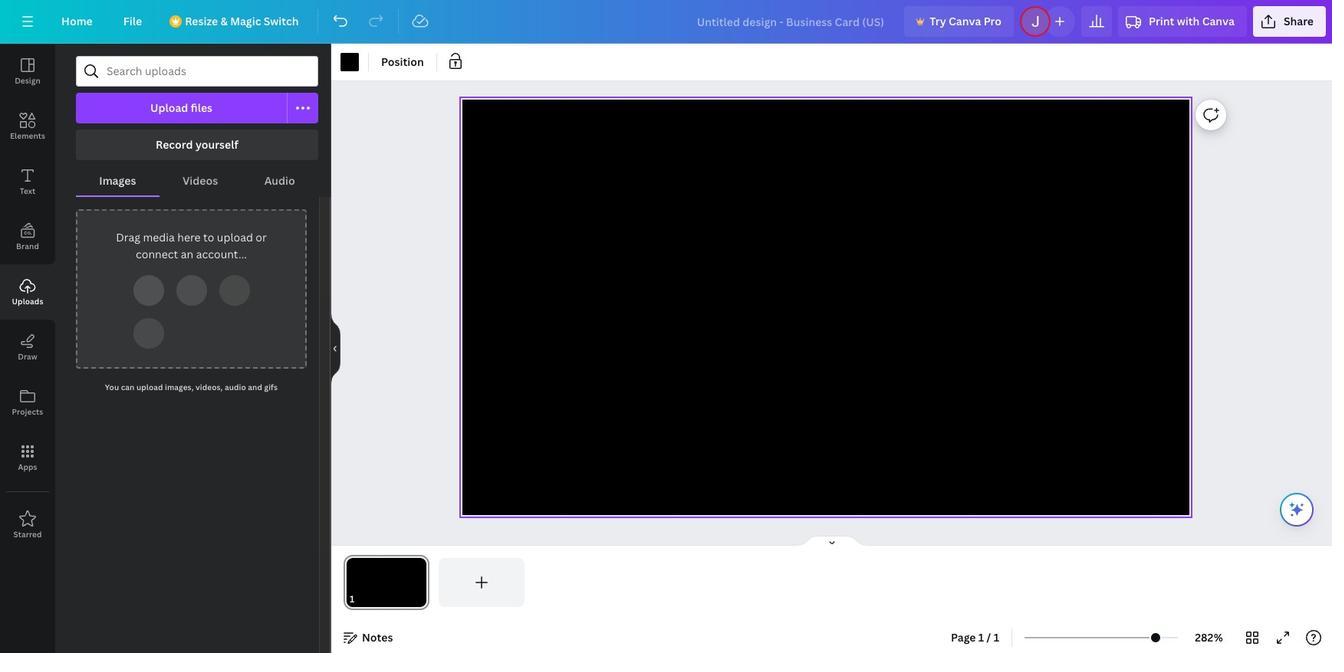 Task type: vqa. For each thing, say whether or not it's contained in the screenshot.
upload to the top
yes



Task type: describe. For each thing, give the bounding box(es) containing it.
upload files button
[[76, 93, 288, 124]]

design
[[15, 75, 41, 86]]

home
[[61, 14, 93, 28]]

audio
[[264, 173, 295, 188]]

text
[[20, 186, 36, 196]]

page 1 image
[[344, 559, 430, 608]]

record yourself
[[156, 137, 239, 152]]

upload files
[[150, 101, 213, 115]]

text button
[[0, 154, 55, 209]]

print with canva
[[1149, 14, 1235, 28]]

file
[[123, 14, 142, 28]]

share
[[1284, 14, 1314, 28]]

1 vertical spatial upload
[[137, 382, 163, 393]]

here
[[177, 230, 201, 245]]

draw
[[18, 351, 37, 362]]

try canva pro button
[[905, 6, 1014, 37]]

you
[[105, 382, 119, 393]]

yourself
[[196, 137, 239, 152]]

side panel tab list
[[0, 44, 55, 553]]

account...
[[196, 247, 247, 262]]

pro
[[984, 14, 1002, 28]]

position button
[[375, 50, 430, 74]]

282%
[[1196, 631, 1224, 645]]

an
[[181, 247, 194, 262]]

magic
[[230, 14, 261, 28]]

record
[[156, 137, 193, 152]]

upload
[[150, 101, 188, 115]]

#000000 image
[[341, 53, 359, 71]]

draw button
[[0, 320, 55, 375]]

design button
[[0, 44, 55, 99]]

projects
[[12, 407, 43, 417]]

print with canva button
[[1119, 6, 1248, 37]]

notes
[[362, 631, 393, 645]]

elements
[[10, 130, 45, 141]]

try
[[930, 14, 947, 28]]

position
[[381, 54, 424, 69]]

gifs
[[264, 382, 278, 393]]

2 1 from the left
[[994, 631, 1000, 645]]

&
[[221, 14, 228, 28]]

audio button
[[241, 167, 318, 196]]

connect
[[136, 247, 178, 262]]

uploads
[[12, 296, 43, 307]]

Search uploads search field
[[107, 57, 308, 86]]

try canva pro
[[930, 14, 1002, 28]]

home link
[[49, 6, 105, 37]]



Task type: locate. For each thing, give the bounding box(es) containing it.
canva inside dropdown button
[[1203, 14, 1235, 28]]

files
[[191, 101, 213, 115]]

canva inside button
[[949, 14, 982, 28]]

videos,
[[196, 382, 223, 393]]

starred button
[[0, 498, 55, 553]]

canva
[[949, 14, 982, 28], [1203, 14, 1235, 28]]

with
[[1178, 14, 1200, 28]]

resize
[[185, 14, 218, 28]]

resize & magic switch button
[[161, 6, 311, 37]]

1 left / at the right bottom of page
[[979, 631, 985, 645]]

1 horizontal spatial 1
[[994, 631, 1000, 645]]

media
[[143, 230, 175, 245]]

drag
[[116, 230, 140, 245]]

you can upload images, videos, audio and gifs
[[105, 382, 278, 393]]

0 horizontal spatial canva
[[949, 14, 982, 28]]

1 horizontal spatial canva
[[1203, 14, 1235, 28]]

upload right can
[[137, 382, 163, 393]]

audio
[[225, 382, 246, 393]]

upload inside drag media here to upload or connect an account...
[[217, 230, 253, 245]]

/
[[987, 631, 992, 645]]

upload
[[217, 230, 253, 245], [137, 382, 163, 393]]

share button
[[1254, 6, 1327, 37]]

canva right with on the right of the page
[[1203, 14, 1235, 28]]

apps
[[18, 462, 37, 473]]

brand
[[16, 241, 39, 252]]

videos button
[[159, 167, 241, 196]]

1
[[979, 631, 985, 645], [994, 631, 1000, 645]]

elements button
[[0, 99, 55, 154]]

drag media here to upload or connect an account...
[[116, 230, 267, 262]]

canva assistant image
[[1288, 501, 1307, 519]]

1 1 from the left
[[979, 631, 985, 645]]

0 horizontal spatial 1
[[979, 631, 985, 645]]

print
[[1149, 14, 1175, 28]]

2 canva from the left
[[1203, 14, 1235, 28]]

uploads button
[[0, 265, 55, 320]]

file button
[[111, 6, 154, 37]]

upload up account...
[[217, 230, 253, 245]]

Page title text field
[[361, 592, 368, 608]]

main menu bar
[[0, 0, 1333, 44]]

or
[[256, 230, 267, 245]]

canva right try
[[949, 14, 982, 28]]

starred
[[13, 529, 42, 540]]

282% button
[[1185, 626, 1235, 651]]

can
[[121, 382, 135, 393]]

0 horizontal spatial upload
[[137, 382, 163, 393]]

to
[[203, 230, 214, 245]]

apps button
[[0, 430, 55, 486]]

projects button
[[0, 375, 55, 430]]

1 horizontal spatial upload
[[217, 230, 253, 245]]

resize & magic switch
[[185, 14, 299, 28]]

1 canva from the left
[[949, 14, 982, 28]]

notes button
[[338, 626, 399, 651]]

brand button
[[0, 209, 55, 265]]

images button
[[76, 167, 159, 196]]

videos
[[183, 173, 218, 188]]

page
[[952, 631, 976, 645]]

1 right / at the right bottom of page
[[994, 631, 1000, 645]]

Design title text field
[[685, 6, 899, 37]]

and
[[248, 382, 262, 393]]

images,
[[165, 382, 194, 393]]

hide image
[[331, 312, 341, 386]]

record yourself button
[[76, 130, 318, 160]]

hide pages image
[[795, 536, 869, 548]]

0 vertical spatial upload
[[217, 230, 253, 245]]

page 1 / 1
[[952, 631, 1000, 645]]

switch
[[264, 14, 299, 28]]

images
[[99, 173, 136, 188]]



